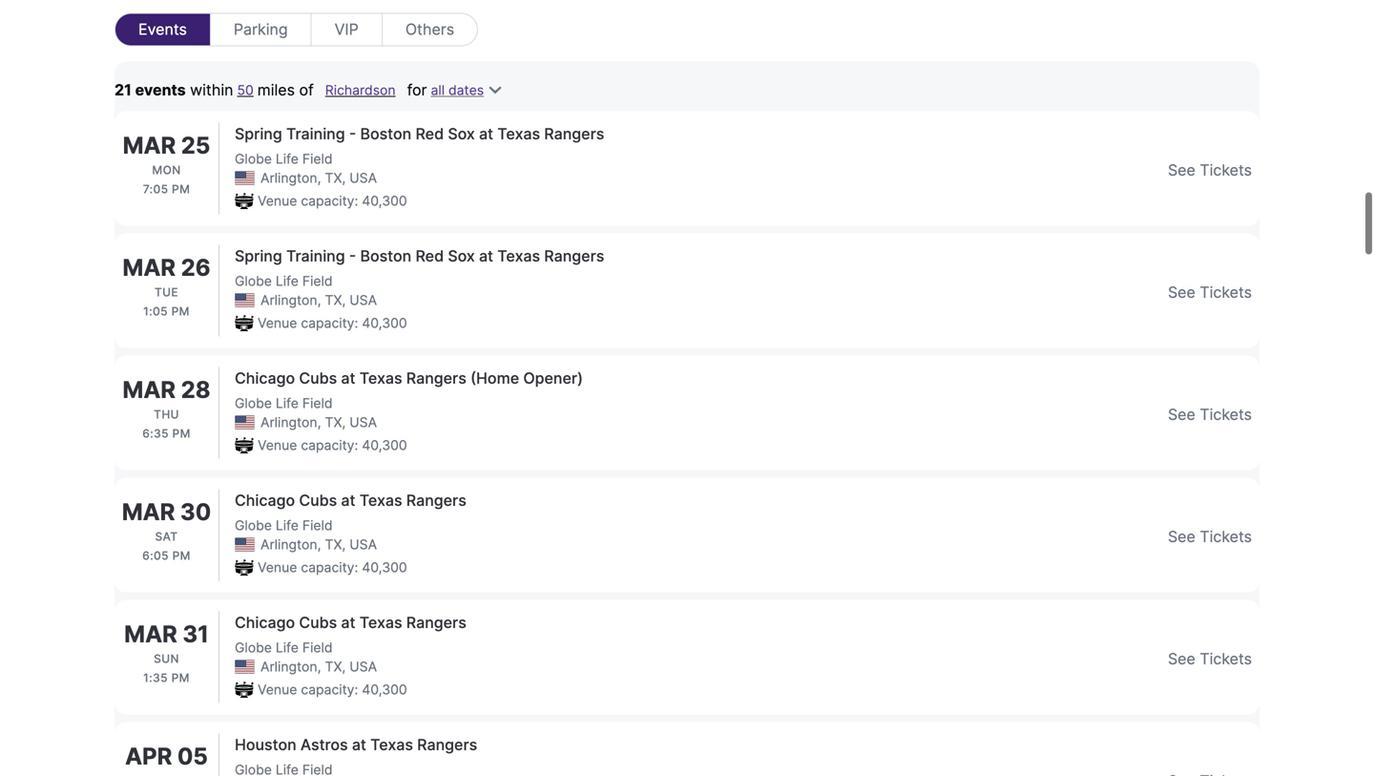 Task type: locate. For each thing, give the bounding box(es) containing it.
usa for mar 25
[[350, 170, 377, 186]]

2 venue capacity: 40,300 from the top
[[258, 315, 407, 331]]

chicago cubs at texas rangers
[[235, 491, 467, 510], [235, 613, 467, 632]]

1 vertical spatial spring
[[235, 247, 282, 265]]

see for mar 26
[[1168, 283, 1196, 302]]

spring down 50
[[235, 125, 282, 143]]

2 life from the top
[[276, 273, 299, 289]]

4 see tickets from the top
[[1168, 527, 1252, 546]]

0 vertical spatial cubs
[[299, 369, 337, 388]]

6:05
[[142, 549, 169, 563]]

us national flag image right sun
[[235, 660, 255, 674]]

mar up 'thu'
[[123, 376, 176, 404]]

sox for mar 26
[[448, 247, 475, 265]]

1 see from the top
[[1168, 161, 1196, 179]]

1 spring from the top
[[235, 125, 282, 143]]

3 usa from the top
[[350, 414, 377, 431]]

globe life field right '31'
[[235, 640, 333, 656]]

3 tx, from the top
[[325, 414, 346, 431]]

1 usa from the top
[[350, 170, 377, 186]]

houston astros at texas rangers
[[235, 736, 477, 754]]

3 40,300 from the top
[[362, 437, 407, 453]]

1 globe life field from the top
[[235, 151, 333, 167]]

5 tx, from the top
[[325, 659, 346, 675]]

mar 25 mon 7:05 pm
[[123, 131, 210, 196]]

4 arlington, from the top
[[261, 536, 321, 553]]

4 arlington, tx, usa from the top
[[261, 536, 377, 553]]

2 field from the top
[[302, 273, 333, 289]]

tickets for mar 31
[[1200, 650, 1252, 668]]

5 usa from the top
[[350, 659, 377, 675]]

1 arlington, tx, usa from the top
[[261, 170, 377, 186]]

see
[[1168, 161, 1196, 179], [1168, 283, 1196, 302], [1168, 405, 1196, 424], [1168, 527, 1196, 546], [1168, 650, 1196, 668]]

mar up sat
[[122, 498, 175, 526]]

5 globe from the top
[[235, 640, 272, 656]]

3 capacity: from the top
[[301, 437, 358, 453]]

sat
[[155, 530, 178, 544]]

pm down tue
[[171, 305, 190, 318]]

spring
[[235, 125, 282, 143], [235, 247, 282, 265]]

3 us national flag image from the top
[[235, 538, 255, 552]]

1 vertical spatial cubs
[[299, 491, 337, 510]]

see tickets for mar 31
[[1168, 650, 1252, 668]]

0 vertical spatial sox
[[448, 125, 475, 143]]

3 venue capacity: 40,300 from the top
[[258, 437, 407, 453]]

mar 30 sat 6:05 pm
[[122, 498, 211, 563]]

boston
[[360, 125, 412, 143], [360, 247, 412, 265]]

mar inside mar 28 thu 6:35 pm
[[123, 376, 176, 404]]

2 - from the top
[[349, 247, 356, 265]]

1 chicago cubs at texas rangers from the top
[[235, 491, 467, 510]]

4 capacity: from the top
[[301, 559, 358, 576]]

life right 28
[[276, 395, 299, 411]]

2 chicago cubs at texas rangers from the top
[[235, 613, 467, 632]]

globe right '31'
[[235, 640, 272, 656]]

within
[[190, 81, 233, 99]]

5 life from the top
[[276, 640, 299, 656]]

mar inside mar 31 sun 1:35 pm
[[124, 620, 177, 648]]

2 arlington, from the top
[[261, 292, 321, 308]]

life right 30
[[276, 517, 299, 534]]

2 40,300 from the top
[[362, 315, 407, 331]]

3 field from the top
[[302, 395, 333, 411]]

1 vertical spatial -
[[349, 247, 356, 265]]

arlington, tx, usa
[[261, 170, 377, 186], [261, 292, 377, 308], [261, 414, 377, 431], [261, 536, 377, 553], [261, 659, 377, 675]]

globe for mar 26
[[235, 273, 272, 289]]

2 globe from the top
[[235, 273, 272, 289]]

spring training - boston red sox at texas rangers
[[235, 125, 605, 143], [235, 247, 605, 265]]

3 see from the top
[[1168, 405, 1196, 424]]

arlington, tx, usa for mar 26
[[261, 292, 377, 308]]

mar inside mar 30 sat 6:05 pm
[[122, 498, 175, 526]]

texas
[[498, 125, 540, 143], [498, 247, 540, 265], [360, 369, 402, 388], [360, 491, 402, 510], [360, 613, 402, 632], [370, 736, 413, 754]]

1 vertical spatial training
[[286, 247, 345, 265]]

chicago right '31'
[[235, 613, 295, 632]]

mar
[[123, 131, 176, 159], [123, 253, 176, 282], [123, 376, 176, 404], [122, 498, 175, 526], [124, 620, 177, 648]]

5 venue from the top
[[258, 682, 297, 698]]

see tickets
[[1168, 161, 1252, 179], [1168, 283, 1252, 302], [1168, 405, 1252, 424], [1168, 527, 1252, 546], [1168, 650, 1252, 668]]

globe right 26
[[235, 273, 272, 289]]

tickets for mar 30
[[1200, 527, 1252, 546]]

training
[[286, 125, 345, 143], [286, 247, 345, 265]]

4 venue from the top
[[258, 559, 297, 576]]

arlington, for mar 26
[[261, 292, 321, 308]]

us national flag image right sat
[[235, 538, 255, 552]]

chicago cubs at texas rangers for mar 31
[[235, 613, 467, 632]]

1 cubs from the top
[[299, 369, 337, 388]]

globe life field right 30
[[235, 517, 333, 534]]

globe life field up us national flag image
[[235, 395, 333, 411]]

globe life field right 26
[[235, 273, 333, 289]]

at
[[479, 125, 494, 143], [479, 247, 494, 265], [341, 369, 356, 388], [341, 491, 356, 510], [341, 613, 356, 632], [352, 736, 366, 754]]

2 tickets from the top
[[1200, 283, 1252, 302]]

5 venue capacity: 40,300 from the top
[[258, 682, 407, 698]]

4 tx, from the top
[[325, 536, 346, 553]]

2 chicago from the top
[[235, 491, 295, 510]]

rangers
[[544, 125, 605, 143], [544, 247, 605, 265], [406, 369, 467, 388], [406, 491, 467, 510], [406, 613, 467, 632], [417, 736, 477, 754]]

pm inside mar 30 sat 6:05 pm
[[172, 549, 191, 563]]

40,300
[[362, 193, 407, 209], [362, 315, 407, 331], [362, 437, 407, 453], [362, 559, 407, 576], [362, 682, 407, 698]]

pm down 'thu'
[[172, 427, 191, 441]]

3 life from the top
[[276, 395, 299, 411]]

life for 25
[[276, 151, 299, 167]]

1 life from the top
[[276, 151, 299, 167]]

tickets
[[1200, 161, 1252, 179], [1200, 283, 1252, 302], [1200, 405, 1252, 424], [1200, 527, 1252, 546], [1200, 650, 1252, 668]]

0 vertical spatial training
[[286, 125, 345, 143]]

others
[[406, 20, 454, 39]]

us national flag image right tue
[[235, 293, 255, 307]]

chicago for 30
[[235, 491, 295, 510]]

globe life field for mar 28
[[235, 395, 333, 411]]

pm down sun
[[171, 671, 190, 685]]

2 spring training - boston red sox at texas rangers from the top
[[235, 247, 605, 265]]

globe
[[235, 151, 272, 167], [235, 273, 272, 289], [235, 395, 272, 411], [235, 517, 272, 534], [235, 640, 272, 656]]

usa for mar 31
[[350, 659, 377, 675]]

see tickets for mar 26
[[1168, 283, 1252, 302]]

mar inside mar 26 tue 1:05 pm
[[123, 253, 176, 282]]

1 vertical spatial boston
[[360, 247, 412, 265]]

4 life from the top
[[276, 517, 299, 534]]

2 venue from the top
[[258, 315, 297, 331]]

0 vertical spatial chicago cubs at texas rangers
[[235, 491, 467, 510]]

5 40,300 from the top
[[362, 682, 407, 698]]

1 us national flag image from the top
[[235, 171, 255, 185]]

3 globe life field from the top
[[235, 395, 333, 411]]

2 see from the top
[[1168, 283, 1196, 302]]

red
[[416, 125, 444, 143], [416, 247, 444, 265]]

1 tx, from the top
[[325, 170, 346, 186]]

globe life field
[[235, 151, 333, 167], [235, 273, 333, 289], [235, 395, 333, 411], [235, 517, 333, 534], [235, 640, 333, 656]]

-
[[349, 125, 356, 143], [349, 247, 356, 265]]

5 field from the top
[[302, 640, 333, 656]]

1 boston from the top
[[360, 125, 412, 143]]

mar for mar 30
[[122, 498, 175, 526]]

21
[[115, 81, 132, 99]]

2 cubs from the top
[[299, 491, 337, 510]]

chicago up us national flag image
[[235, 369, 295, 388]]

0 vertical spatial spring
[[235, 125, 282, 143]]

chicago for 28
[[235, 369, 295, 388]]

globe for mar 30
[[235, 517, 272, 534]]

2 us national flag image from the top
[[235, 293, 255, 307]]

usa for mar 28
[[350, 414, 377, 431]]

31
[[183, 620, 209, 648]]

4 venue capacity: 40,300 from the top
[[258, 559, 407, 576]]

arlington,
[[261, 170, 321, 186], [261, 292, 321, 308], [261, 414, 321, 431], [261, 536, 321, 553], [261, 659, 321, 675]]

4 globe from the top
[[235, 517, 272, 534]]

40,300 for 30
[[362, 559, 407, 576]]

1 field from the top
[[302, 151, 333, 167]]

usa for mar 30
[[350, 536, 377, 553]]

pm inside mar 31 sun 1:35 pm
[[171, 671, 190, 685]]

tx,
[[325, 170, 346, 186], [325, 292, 346, 308], [325, 414, 346, 431], [325, 536, 346, 553], [325, 659, 346, 675]]

5 tickets from the top
[[1200, 650, 1252, 668]]

5 see from the top
[[1168, 650, 1196, 668]]

2 globe life field from the top
[[235, 273, 333, 289]]

mar 26 tue 1:05 pm
[[123, 253, 211, 318]]

1 tickets from the top
[[1200, 161, 1252, 179]]

1 venue capacity: 40,300 from the top
[[258, 193, 407, 209]]

2 capacity: from the top
[[301, 315, 358, 331]]

us national flag image for 26
[[235, 293, 255, 307]]

capacity: for mar 25
[[301, 193, 358, 209]]

3 arlington, from the top
[[261, 414, 321, 431]]

field for mar 25
[[302, 151, 333, 167]]

1 training from the top
[[286, 125, 345, 143]]

globe for mar 28
[[235, 395, 272, 411]]

3 chicago from the top
[[235, 613, 295, 632]]

vip button
[[311, 13, 382, 46]]

astros
[[301, 736, 348, 754]]

1 vertical spatial chicago
[[235, 491, 295, 510]]

globe right 25
[[235, 151, 272, 167]]

2 vertical spatial chicago
[[235, 613, 295, 632]]

pm inside mar 28 thu 6:35 pm
[[172, 427, 191, 441]]

chicago right 30
[[235, 491, 295, 510]]

tickets for mar 28
[[1200, 405, 1252, 424]]

1 arlington, from the top
[[261, 170, 321, 186]]

4 40,300 from the top
[[362, 559, 407, 576]]

4 see from the top
[[1168, 527, 1196, 546]]

1 vertical spatial red
[[416, 247, 444, 265]]

us national flag image
[[235, 171, 255, 185], [235, 293, 255, 307], [235, 538, 255, 552], [235, 660, 255, 674]]

arlington, tx, usa for mar 31
[[261, 659, 377, 675]]

0 vertical spatial boston
[[360, 125, 412, 143]]

venue
[[258, 193, 297, 209], [258, 315, 297, 331], [258, 437, 297, 453], [258, 559, 297, 576], [258, 682, 297, 698]]

tx, for 31
[[325, 659, 346, 675]]

(home
[[471, 369, 519, 388]]

1 chicago from the top
[[235, 369, 295, 388]]

sox for mar 25
[[448, 125, 475, 143]]

mar up sun
[[124, 620, 177, 648]]

see for mar 25
[[1168, 161, 1196, 179]]

miles
[[258, 81, 295, 99]]

venue capacity: 40,300
[[258, 193, 407, 209], [258, 315, 407, 331], [258, 437, 407, 453], [258, 559, 407, 576], [258, 682, 407, 698]]

pm down mon
[[172, 182, 190, 196]]

5 arlington, tx, usa from the top
[[261, 659, 377, 675]]

4 field from the top
[[302, 517, 333, 534]]

2 tx, from the top
[[325, 292, 346, 308]]

mar up tue
[[123, 253, 176, 282]]

pm inside mar 26 tue 1:05 pm
[[171, 305, 190, 318]]

usa
[[350, 170, 377, 186], [350, 292, 377, 308], [350, 414, 377, 431], [350, 536, 377, 553], [350, 659, 377, 675]]

2 training from the top
[[286, 247, 345, 265]]

2 vertical spatial cubs
[[299, 613, 337, 632]]

chicago
[[235, 369, 295, 388], [235, 491, 295, 510], [235, 613, 295, 632]]

pm for 31
[[171, 671, 190, 685]]

1:35
[[143, 671, 168, 685]]

2 usa from the top
[[350, 292, 377, 308]]

globe life field for mar 26
[[235, 273, 333, 289]]

3 tickets from the top
[[1200, 405, 1252, 424]]

chicago cubs at texas rangers (home opener)
[[235, 369, 583, 388]]

life
[[276, 151, 299, 167], [276, 273, 299, 289], [276, 395, 299, 411], [276, 517, 299, 534], [276, 640, 299, 656]]

0 vertical spatial -
[[349, 125, 356, 143]]

venue for 28
[[258, 437, 297, 453]]

spring right 26
[[235, 247, 282, 265]]

2 see tickets from the top
[[1168, 283, 1252, 302]]

5 capacity: from the top
[[301, 682, 358, 698]]

3 globe from the top
[[235, 395, 272, 411]]

3 see tickets from the top
[[1168, 405, 1252, 424]]

chicago cubs at texas rangers for mar 30
[[235, 491, 467, 510]]

pm inside mar 25 mon 7:05 pm
[[172, 182, 190, 196]]

capacity:
[[301, 193, 358, 209], [301, 315, 358, 331], [301, 437, 358, 453], [301, 559, 358, 576], [301, 682, 358, 698]]

parking button
[[210, 13, 311, 46]]

50 button
[[233, 77, 258, 104]]

1 - from the top
[[349, 125, 356, 143]]

us national flag image right mon
[[235, 171, 255, 185]]

globe up us national flag image
[[235, 395, 272, 411]]

venue capacity: 40,300 for mar 31
[[258, 682, 407, 698]]

tx, for 30
[[325, 536, 346, 553]]

mar 31 sun 1:35 pm
[[124, 620, 209, 685]]

globe for mar 31
[[235, 640, 272, 656]]

1 vertical spatial chicago cubs at texas rangers
[[235, 613, 467, 632]]

field
[[302, 151, 333, 167], [302, 273, 333, 289], [302, 395, 333, 411], [302, 517, 333, 534], [302, 640, 333, 656]]

for all dates
[[407, 81, 484, 99]]

apr
[[125, 742, 172, 770]]

1 spring training - boston red sox at texas rangers from the top
[[235, 125, 605, 143]]

5 see tickets from the top
[[1168, 650, 1252, 668]]

0 vertical spatial spring training - boston red sox at texas rangers
[[235, 125, 605, 143]]

2 boston from the top
[[360, 247, 412, 265]]

cubs
[[299, 369, 337, 388], [299, 491, 337, 510], [299, 613, 337, 632]]

arlington, for mar 28
[[261, 414, 321, 431]]

4 globe life field from the top
[[235, 517, 333, 534]]

mon
[[152, 163, 181, 177]]

life down miles
[[276, 151, 299, 167]]

3 venue from the top
[[258, 437, 297, 453]]

globe life field for mar 25
[[235, 151, 333, 167]]

1 red from the top
[[416, 125, 444, 143]]

apr 05
[[125, 742, 208, 770]]

4 us national flag image from the top
[[235, 660, 255, 674]]

4 tickets from the top
[[1200, 527, 1252, 546]]

globe life field for mar 30
[[235, 517, 333, 534]]

2 arlington, tx, usa from the top
[[261, 292, 377, 308]]

others button
[[382, 13, 478, 46]]

0 vertical spatial red
[[416, 125, 444, 143]]

2 sox from the top
[[448, 247, 475, 265]]

3 cubs from the top
[[299, 613, 337, 632]]

1 capacity: from the top
[[301, 193, 358, 209]]

3 arlington, tx, usa from the top
[[261, 414, 377, 431]]

1 vertical spatial sox
[[448, 247, 475, 265]]

boston for 26
[[360, 247, 412, 265]]

capacity: for mar 28
[[301, 437, 358, 453]]

globe life field down miles
[[235, 151, 333, 167]]

1 vertical spatial spring training - boston red sox at texas rangers
[[235, 247, 605, 265]]

40,300 for 28
[[362, 437, 407, 453]]

us national flag image for 25
[[235, 171, 255, 185]]

1 sox from the top
[[448, 125, 475, 143]]

1 venue from the top
[[258, 193, 297, 209]]

thu
[[154, 408, 179, 421]]

mar up mon
[[123, 131, 176, 159]]

life right 26
[[276, 273, 299, 289]]

pm
[[172, 182, 190, 196], [171, 305, 190, 318], [172, 427, 191, 441], [172, 549, 191, 563], [171, 671, 190, 685]]

sox
[[448, 125, 475, 143], [448, 247, 475, 265]]

capacity: for mar 26
[[301, 315, 358, 331]]

arlington, tx, usa for mar 28
[[261, 414, 377, 431]]

vip
[[335, 20, 359, 39]]

0 vertical spatial chicago
[[235, 369, 295, 388]]

life for 26
[[276, 273, 299, 289]]

pm down sat
[[172, 549, 191, 563]]

pm for 25
[[172, 182, 190, 196]]

5 globe life field from the top
[[235, 640, 333, 656]]

5 arlington, from the top
[[261, 659, 321, 675]]

life right '31'
[[276, 640, 299, 656]]

4 usa from the top
[[350, 536, 377, 553]]

mar inside mar 25 mon 7:05 pm
[[123, 131, 176, 159]]

1 globe from the top
[[235, 151, 272, 167]]

globe right 30
[[235, 517, 272, 534]]

21 events within 50 miles of
[[115, 81, 314, 99]]

2 spring from the top
[[235, 247, 282, 265]]

2 red from the top
[[416, 247, 444, 265]]

1 40,300 from the top
[[362, 193, 407, 209]]

life for 30
[[276, 517, 299, 534]]



Task type: describe. For each thing, give the bounding box(es) containing it.
globe life field for mar 31
[[235, 640, 333, 656]]

red for 26
[[416, 247, 444, 265]]

venue capacity: 40,300 for mar 25
[[258, 193, 407, 209]]

sun
[[154, 652, 179, 666]]

cubs for mar 30
[[299, 491, 337, 510]]

50
[[237, 82, 254, 98]]

30
[[180, 498, 211, 526]]

6:35
[[142, 427, 169, 441]]

boston for 25
[[360, 125, 412, 143]]

capacity: for mar 31
[[301, 682, 358, 698]]

40,300 for 31
[[362, 682, 407, 698]]

28
[[181, 376, 211, 404]]

pm for 28
[[172, 427, 191, 441]]

venue capacity: 40,300 for mar 30
[[258, 559, 407, 576]]

mar for mar 26
[[123, 253, 176, 282]]

training for mar 26
[[286, 247, 345, 265]]

chicago for 31
[[235, 613, 295, 632]]

tue
[[155, 285, 179, 299]]

venue capacity: 40,300 for mar 26
[[258, 315, 407, 331]]

1:05
[[143, 305, 168, 318]]

events button
[[115, 13, 210, 46]]

training for mar 25
[[286, 125, 345, 143]]

tx, for 25
[[325, 170, 346, 186]]

venue for 30
[[258, 559, 297, 576]]

05
[[177, 742, 208, 770]]

events
[[138, 20, 187, 39]]

arlington, for mar 31
[[261, 659, 321, 675]]

spring training - boston red sox at texas rangers for mar 26
[[235, 247, 605, 265]]

cubs for mar 31
[[299, 613, 337, 632]]

venue for 31
[[258, 682, 297, 698]]

see tickets for mar 30
[[1168, 527, 1252, 546]]

richardson button
[[318, 81, 403, 100]]

tx, for 26
[[325, 292, 346, 308]]

for
[[407, 81, 427, 99]]

venue for 25
[[258, 193, 297, 209]]

dates
[[449, 82, 484, 98]]

tx, for 28
[[325, 414, 346, 431]]

field for mar 31
[[302, 640, 333, 656]]

pm for 26
[[171, 305, 190, 318]]

7:05
[[143, 182, 168, 196]]

mar for mar 25
[[123, 131, 176, 159]]

mar for mar 31
[[124, 620, 177, 648]]

field for mar 30
[[302, 517, 333, 534]]

field for mar 28
[[302, 395, 333, 411]]

see for mar 30
[[1168, 527, 1196, 546]]

spring training - boston red sox at texas rangers for mar 25
[[235, 125, 605, 143]]

arlington, tx, usa for mar 30
[[261, 536, 377, 553]]

see tickets for mar 25
[[1168, 161, 1252, 179]]

- for 26
[[349, 247, 356, 265]]

pm for 30
[[172, 549, 191, 563]]

arlington, for mar 25
[[261, 170, 321, 186]]

usa for mar 26
[[350, 292, 377, 308]]

arlington, tx, usa for mar 25
[[261, 170, 377, 186]]

field for mar 26
[[302, 273, 333, 289]]

arlington, for mar 30
[[261, 536, 321, 553]]

richardson
[[325, 82, 396, 98]]

mar 28 thu 6:35 pm
[[123, 376, 211, 441]]

capacity: for mar 30
[[301, 559, 358, 576]]

houston
[[235, 736, 297, 754]]

of
[[299, 81, 314, 99]]

red for 25
[[416, 125, 444, 143]]

40,300 for 25
[[362, 193, 407, 209]]

see for mar 31
[[1168, 650, 1196, 668]]

26
[[181, 253, 211, 282]]

25
[[181, 131, 210, 159]]

40,300 for 26
[[362, 315, 407, 331]]

venue capacity: 40,300 for mar 28
[[258, 437, 407, 453]]

life for 31
[[276, 640, 299, 656]]

see tickets for mar 28
[[1168, 405, 1252, 424]]

parking
[[234, 20, 288, 39]]

opener)
[[523, 369, 583, 388]]

see for mar 28
[[1168, 405, 1196, 424]]

tickets for mar 25
[[1200, 161, 1252, 179]]

tickets for mar 26
[[1200, 283, 1252, 302]]

us national flag image for 31
[[235, 660, 255, 674]]

us national flag image
[[235, 415, 255, 429]]

globe for mar 25
[[235, 151, 272, 167]]

us national flag image for 30
[[235, 538, 255, 552]]

- for 25
[[349, 125, 356, 143]]

all
[[431, 82, 445, 98]]

events
[[135, 81, 186, 99]]

spring for 25
[[235, 125, 282, 143]]

mar for mar 28
[[123, 376, 176, 404]]

venue for 26
[[258, 315, 297, 331]]

spring for 26
[[235, 247, 282, 265]]

life for 28
[[276, 395, 299, 411]]

cubs for mar 28
[[299, 369, 337, 388]]



Task type: vqa. For each thing, say whether or not it's contained in the screenshot.


